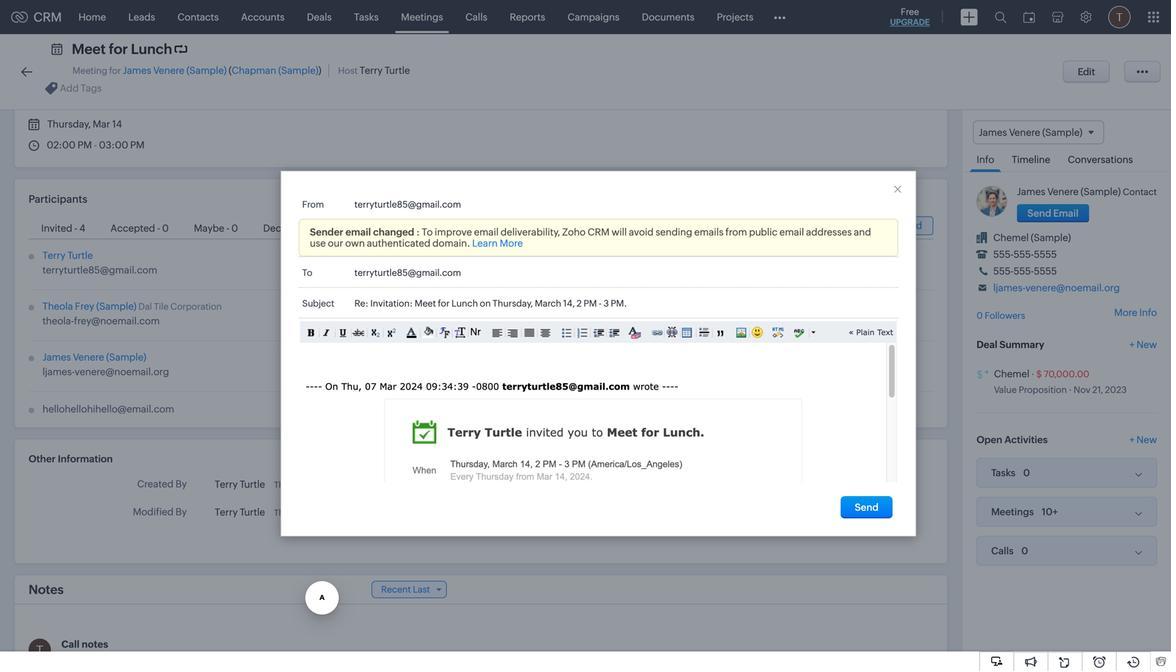 Task type: locate. For each thing, give the bounding box(es) containing it.
reply
[[358, 223, 383, 234]]

1 horizontal spatial info
[[1140, 307, 1158, 318]]

james venere (sample) link down 'conversations'
[[1018, 186, 1122, 198]]

chemel up ljames-venere@noemail.org
[[994, 232, 1029, 244]]

2024 for created by
[[316, 481, 336, 490]]

0 vertical spatial 7
[[293, 481, 297, 490]]

1 7 from the top
[[293, 481, 297, 490]]

for inside meeting for james venere (sample) ( chapman (sample) )
[[109, 66, 121, 76]]

venere@noemail.org
[[1026, 283, 1121, 294], [75, 367, 169, 378]]

no
[[343, 223, 356, 234]]

1 thu, 7 mar 2024 01:34 pm from the top
[[274, 481, 374, 490]]

1 horizontal spatial email
[[474, 227, 499, 238]]

crm inside to improve email deliverability, zoho crm will avoid sending emails from public email addresses and use our own authenticated domain.
[[588, 227, 610, 238]]

0 right 'maybe'
[[232, 223, 238, 234]]

2024 for modified by
[[316, 508, 336, 518]]

0 vertical spatial by
[[176, 479, 187, 490]]

accepted - 0
[[111, 223, 169, 234]]

theola frey (sample) dal tile corporation theola-frey@noemail.com
[[43, 301, 222, 327]]

timeline
[[1012, 154, 1051, 165]]

documents
[[642, 12, 695, 23]]

5555 down chemel (sample)
[[1035, 249, 1058, 260]]

2 01:34 from the top
[[338, 508, 360, 518]]

0 right the accepted
[[162, 223, 169, 234]]

terry turtle terryturtle85@gmail.com
[[43, 250, 157, 276]]

2 horizontal spatial james
[[1018, 186, 1046, 198]]

0 horizontal spatial ·
[[1032, 369, 1035, 380]]

ljames-venere@noemail.org link down chemel (sample) link
[[994, 283, 1121, 294]]

0 horizontal spatial ljames-venere@noemail.org link
[[43, 367, 169, 378]]

- right invited
[[74, 223, 77, 234]]

insert image image
[[737, 328, 747, 338]]

(sample) down 'conversations'
[[1081, 186, 1122, 198]]

deals
[[307, 12, 332, 23]]

0 vertical spatial crm
[[33, 10, 62, 24]]

2023
[[1106, 385, 1127, 396]]

1 horizontal spatial venere@noemail.org
[[1026, 283, 1121, 294]]

1 vertical spatial 2024
[[316, 508, 336, 518]]

1 vertical spatial thu, 7 mar 2024 01:34 pm
[[274, 508, 374, 518]]

crm right logo
[[33, 10, 62, 24]]

0 horizontal spatial james
[[43, 352, 71, 363]]

1 vertical spatial to
[[302, 268, 313, 278]]

0 vertical spatial ljames-
[[994, 283, 1026, 294]]

0 vertical spatial 555-555-5555
[[994, 249, 1058, 260]]

more info link
[[1115, 307, 1158, 318]]

terry right host
[[360, 65, 383, 76]]

pm
[[78, 139, 92, 151], [130, 139, 145, 151], [361, 481, 374, 490], [361, 508, 374, 518]]

0 vertical spatial james
[[123, 65, 151, 76]]

2 horizontal spatial email
[[780, 227, 805, 238]]

for right meet at the left top of page
[[109, 41, 128, 57]]

venere down timeline
[[1048, 186, 1079, 198]]

turtle
[[385, 65, 410, 76], [68, 250, 93, 261], [240, 479, 265, 490], [240, 507, 265, 518]]

1 horizontal spatial more
[[1115, 307, 1138, 318]]

1 + from the top
[[1130, 339, 1135, 351]]

thu, for modified by
[[274, 508, 291, 518]]

1 vertical spatial james venere (sample) link
[[1018, 186, 1122, 198]]

2 by from the top
[[176, 507, 187, 518]]

0 vertical spatial 01:34
[[338, 481, 360, 490]]

chemel for chemel (sample)
[[994, 232, 1029, 244]]

-
[[94, 139, 97, 151], [74, 223, 77, 234], [157, 223, 160, 234], [227, 223, 230, 234], [306, 223, 309, 234], [385, 223, 388, 234]]

accounts
[[241, 12, 285, 23]]

declined
[[263, 223, 304, 234]]

(sample) up frey@noemail.com
[[96, 301, 137, 312]]

ljames- inside james venere (sample) ljames-venere@noemail.org
[[43, 367, 75, 378]]

:
[[417, 227, 422, 238]]

1 vertical spatial 01:34
[[338, 508, 360, 518]]

crm
[[33, 10, 62, 24], [588, 227, 610, 238]]

search image
[[995, 11, 1007, 23]]

1 horizontal spatial to
[[422, 227, 433, 238]]

tasks link
[[343, 0, 390, 34]]

0 vertical spatial +
[[1130, 339, 1135, 351]]

1 vertical spatial terry turtle
[[215, 507, 265, 518]]

4 up authenticated
[[390, 223, 396, 234]]

1 vertical spatial james
[[1018, 186, 1046, 198]]

1 vertical spatial 555-555-5555
[[994, 266, 1058, 277]]

0 vertical spatial + new
[[1130, 339, 1158, 351]]

host terry turtle
[[338, 65, 410, 76]]

turtle inside "terry turtle terryturtle85@gmail.com"
[[68, 250, 93, 261]]

- right the accepted
[[157, 223, 160, 234]]

1 by from the top
[[176, 479, 187, 490]]

james for james venere (sample) contact
[[1018, 186, 1046, 198]]

last
[[413, 585, 430, 595]]

5555 up ljames-venere@noemail.org
[[1035, 266, 1058, 277]]

from
[[726, 227, 748, 238]]

profile image
[[1109, 6, 1131, 28]]

0 vertical spatial terry turtle
[[215, 479, 265, 490]]

7 for created by
[[293, 481, 297, 490]]

3 email from the left
[[780, 227, 805, 238]]

more up + new link
[[1115, 307, 1138, 318]]

1 vertical spatial info
[[1140, 307, 1158, 318]]

chemel for chemel · $ 70,000.00 value proposition · nov 21, 2023
[[995, 369, 1030, 380]]

terry
[[360, 65, 383, 76], [43, 250, 66, 261], [215, 479, 238, 490], [215, 507, 238, 518]]

open
[[977, 435, 1003, 446]]

more right learn at the left of page
[[500, 238, 523, 249]]

0 vertical spatial thu,
[[274, 481, 291, 490]]

01:34 for created by
[[338, 481, 360, 490]]

0 horizontal spatial venere@noemail.org
[[75, 367, 169, 378]]

- for invited - 4
[[74, 223, 77, 234]]

0 horizontal spatial 4
[[79, 223, 85, 234]]

0 left followers
[[977, 311, 983, 321]]

ljames-venere@noemail.org link
[[994, 283, 1121, 294], [43, 367, 169, 378]]

0 horizontal spatial email
[[346, 227, 371, 238]]

None text field
[[299, 190, 909, 219], [299, 259, 909, 287], [299, 190, 909, 219], [299, 259, 909, 287]]

1 5555 from the top
[[1035, 249, 1058, 260]]

to down use
[[302, 268, 313, 278]]

created
[[137, 479, 174, 490]]

to left improve
[[422, 227, 433, 238]]

1 vertical spatial venere
[[1048, 186, 1079, 198]]

deals link
[[296, 0, 343, 34]]

+
[[1130, 339, 1135, 351], [1130, 435, 1135, 446]]

venere@noemail.org up hellohellohihello@email.com link
[[75, 367, 169, 378]]

bold (ctrl+b) image
[[308, 329, 316, 338]]

james venere (sample) link down lunch
[[123, 65, 227, 76]]

(sample) up ljames-venere@noemail.org
[[1031, 232, 1072, 244]]

4 right invited
[[79, 223, 85, 234]]

0 vertical spatial venere@noemail.org
[[1026, 283, 1121, 294]]

meet
[[72, 41, 106, 57]]

0 for accepted - 0
[[162, 223, 169, 234]]

for for lunch
[[109, 41, 128, 57]]

james inside james venere (sample) ljames-venere@noemail.org
[[43, 352, 71, 363]]

2 for from the top
[[109, 66, 121, 76]]

james down theola- at the left top of page
[[43, 352, 71, 363]]

1 4 from the left
[[79, 223, 85, 234]]

- left 'sender'
[[306, 223, 309, 234]]

0 vertical spatial mar
[[93, 119, 110, 130]]

2 4 from the left
[[390, 223, 396, 234]]

1 horizontal spatial ·
[[1069, 385, 1073, 396]]

0
[[162, 223, 169, 234], [232, 223, 238, 234], [311, 223, 318, 234], [977, 311, 983, 321]]

0 vertical spatial new
[[1137, 339, 1158, 351]]

1 vertical spatial 5555
[[1035, 266, 1058, 277]]

remove link image
[[667, 327, 680, 340]]

2 vertical spatial venere
[[73, 352, 104, 363]]

1 email from the left
[[346, 227, 371, 238]]

maybe - 0
[[194, 223, 238, 234]]

venere down 'theola-frey@noemail.com' link
[[73, 352, 104, 363]]

2 7 from the top
[[293, 508, 297, 518]]

align text left (ctrl+l) image
[[493, 329, 503, 338]]

for down meet for lunch
[[109, 66, 121, 76]]

to for to improve email deliverability, zoho crm will avoid sending emails from public email addresses and use our own authenticated domain.
[[422, 227, 433, 238]]

no reply - 4
[[343, 223, 396, 234]]

contact
[[1124, 187, 1158, 198]]

venere@noemail.org inside james venere (sample) ljames-venere@noemail.org
[[75, 367, 169, 378]]

venere
[[153, 65, 185, 76], [1048, 186, 1079, 198], [73, 352, 104, 363]]

check spelling image
[[795, 329, 805, 338]]

venere for james venere (sample) ljames-venere@noemail.org
[[73, 352, 104, 363]]

james venere (sample) link down 'theola-frey@noemail.com' link
[[43, 352, 146, 363]]

0 vertical spatial for
[[109, 41, 128, 57]]

to inside to improve email deliverability, zoho crm will avoid sending emails from public email addresses and use our own authenticated domain.
[[422, 227, 433, 238]]

terry turtle
[[215, 479, 265, 490], [215, 507, 265, 518]]

insert quote image
[[718, 331, 725, 337]]

0 vertical spatial 5555
[[1035, 249, 1058, 260]]

2 555-555-5555 from the top
[[994, 266, 1058, 277]]

1 vertical spatial +
[[1130, 435, 1135, 446]]

1 vertical spatial ljames-venere@noemail.org link
[[43, 367, 169, 378]]

strikethrough image
[[353, 329, 364, 337]]

0 horizontal spatial more
[[500, 238, 523, 249]]

1 vertical spatial + new
[[1130, 435, 1158, 446]]

1 01:34 from the top
[[338, 481, 360, 490]]

1 vertical spatial mar
[[299, 481, 314, 490]]

1 vertical spatial for
[[109, 66, 121, 76]]

1 vertical spatial crm
[[588, 227, 610, 238]]

(sample)
[[187, 65, 227, 76], [278, 65, 319, 76], [1081, 186, 1122, 198], [1031, 232, 1072, 244], [96, 301, 137, 312], [106, 352, 146, 363]]

terry down invited
[[43, 250, 66, 261]]

insert horizontal rule image
[[700, 328, 710, 338]]

0 horizontal spatial venere
[[73, 352, 104, 363]]

0 vertical spatial ljames-venere@noemail.org link
[[994, 283, 1121, 294]]

03:00
[[99, 139, 128, 151]]

deliverability,
[[501, 227, 561, 238]]

conversations link
[[1061, 145, 1141, 172]]

crm left will
[[588, 227, 610, 238]]

mar
[[93, 119, 110, 130], [299, 481, 314, 490], [299, 508, 314, 518]]

info link
[[970, 145, 1002, 172]]

conversations
[[1068, 154, 1134, 165]]

· left $
[[1032, 369, 1035, 380]]

ljames- up followers
[[994, 283, 1026, 294]]

2 vertical spatial james
[[43, 352, 71, 363]]

None button
[[1064, 61, 1111, 83], [1018, 205, 1090, 223], [841, 497, 893, 519], [1064, 61, 1111, 83], [1018, 205, 1090, 223], [841, 497, 893, 519]]

0 horizontal spatial ljames-
[[43, 367, 75, 378]]

learn more
[[472, 238, 523, 249]]

0 up use
[[311, 223, 318, 234]]

venere inside james venere (sample) ljames-venere@noemail.org
[[73, 352, 104, 363]]

1 terry turtle from the top
[[215, 479, 265, 490]]

info
[[977, 154, 995, 165], [1140, 307, 1158, 318]]

james down lunch
[[123, 65, 151, 76]]

1 for from the top
[[109, 41, 128, 57]]

to for to
[[302, 268, 313, 278]]

0 vertical spatial thu, 7 mar 2024 01:34 pm
[[274, 481, 374, 490]]

1 2024 from the top
[[316, 481, 336, 490]]

0 vertical spatial ·
[[1032, 369, 1035, 380]]

0 vertical spatial info
[[977, 154, 995, 165]]

by right modified
[[176, 507, 187, 518]]

0 vertical spatial more
[[500, 238, 523, 249]]

background color image
[[423, 325, 433, 338]]

2 horizontal spatial venere
[[1048, 186, 1079, 198]]

1 vertical spatial 7
[[293, 508, 297, 518]]

projects link
[[706, 0, 765, 34]]

search element
[[987, 0, 1016, 34]]

info left timeline
[[977, 154, 995, 165]]

james venere (sample) link for james venere (sample) ljames-venere@noemail.org
[[43, 352, 146, 363]]

None text field
[[299, 289, 909, 318]]

thu, 7 mar 2024 01:34 pm for modified by
[[274, 508, 374, 518]]

chemel (sample) link
[[994, 232, 1072, 244]]

meeting for james venere (sample) ( chapman (sample) )
[[73, 65, 322, 76]]

tasks
[[354, 12, 379, 23]]

contacts
[[178, 12, 219, 23]]

ljames- down theola- at the left top of page
[[43, 367, 75, 378]]

theola
[[43, 301, 73, 312]]

1 vertical spatial thu,
[[274, 508, 291, 518]]

venere@noemail.org down chemel (sample) link
[[1026, 283, 1121, 294]]

info up + new link
[[1140, 307, 1158, 318]]

text
[[878, 328, 894, 337]]

corporation
[[170, 302, 222, 312]]

1 thu, from the top
[[274, 481, 291, 490]]

2 vertical spatial mar
[[299, 508, 314, 518]]

theola-frey@noemail.com link
[[43, 316, 160, 327]]

2 2024 from the top
[[316, 508, 336, 518]]

new
[[1137, 339, 1158, 351], [1137, 435, 1158, 446]]

2 terry turtle from the top
[[215, 507, 265, 518]]

modified
[[133, 507, 174, 518]]

· left nov
[[1069, 385, 1073, 396]]

1 horizontal spatial crm
[[588, 227, 610, 238]]

ljames-venere@noemail.org link up hellohellohihello@email.com link
[[43, 367, 169, 378]]

2 vertical spatial james venere (sample) link
[[43, 352, 146, 363]]

insert table image
[[683, 328, 692, 338]]

1 vertical spatial new
[[1137, 435, 1158, 446]]

chemel inside chemel · $ 70,000.00 value proposition · nov 21, 2023
[[995, 369, 1030, 380]]

0 horizontal spatial to
[[302, 268, 313, 278]]

2 thu, from the top
[[274, 508, 291, 518]]

use
[[310, 238, 326, 249]]

add
[[904, 220, 923, 231]]

0 vertical spatial 2024
[[316, 481, 336, 490]]

1 vertical spatial ·
[[1069, 385, 1073, 396]]

chemel up value
[[995, 369, 1030, 380]]

0 vertical spatial chemel
[[994, 232, 1029, 244]]

chapman (sample) link
[[232, 65, 319, 76]]

7
[[293, 481, 297, 490], [293, 508, 297, 518]]

invited
[[41, 223, 72, 234]]

other
[[29, 454, 56, 465]]

1 vertical spatial chemel
[[995, 369, 1030, 380]]

call
[[61, 639, 80, 650]]

1 vertical spatial venere@noemail.org
[[75, 367, 169, 378]]

recent
[[381, 585, 411, 595]]

2 + from the top
[[1130, 435, 1135, 446]]

2 new from the top
[[1137, 435, 1158, 446]]

thu,
[[274, 481, 291, 490], [274, 508, 291, 518]]

frey@noemail.com
[[74, 316, 160, 327]]

1 vertical spatial by
[[176, 507, 187, 518]]

1 555-555-5555 from the top
[[994, 249, 1058, 260]]

reports
[[510, 12, 546, 23]]

1 horizontal spatial james
[[123, 65, 151, 76]]

1 horizontal spatial venere
[[153, 65, 185, 76]]

public
[[750, 227, 778, 238]]

0 vertical spatial to
[[422, 227, 433, 238]]

free
[[901, 7, 920, 17]]

thursday, mar 14
[[45, 119, 122, 130]]

james down timeline
[[1018, 186, 1046, 198]]

- left 03:00
[[94, 139, 97, 151]]

1 horizontal spatial 4
[[390, 223, 396, 234]]

by right created
[[176, 479, 187, 490]]

(sample) down frey@noemail.com
[[106, 352, 146, 363]]

addresses
[[807, 227, 852, 238]]

2 thu, 7 mar 2024 01:34 pm from the top
[[274, 508, 374, 518]]

(sample) right chapman
[[278, 65, 319, 76]]

$
[[1037, 369, 1043, 380]]

0 horizontal spatial info
[[977, 154, 995, 165]]

0 vertical spatial james venere (sample) link
[[123, 65, 227, 76]]

- right 'maybe'
[[227, 223, 230, 234]]

venere down lunch
[[153, 65, 185, 76]]

info inside 'link'
[[977, 154, 995, 165]]

1 vertical spatial ljames-
[[43, 367, 75, 378]]

1 horizontal spatial ljames-
[[994, 283, 1026, 294]]

for
[[109, 41, 128, 57], [109, 66, 121, 76]]

7 for modified by
[[293, 508, 297, 518]]



Task type: vqa. For each thing, say whether or not it's contained in the screenshot.
Create Menu icon
no



Task type: describe. For each thing, give the bounding box(es) containing it.
authenticated
[[367, 238, 431, 249]]

profile element
[[1101, 0, 1140, 34]]

changed
[[373, 227, 415, 238]]

meeting
[[73, 66, 107, 76]]

summary
[[1000, 339, 1045, 351]]

terry inside "terry turtle terryturtle85@gmail.com"
[[43, 250, 66, 261]]

lunch
[[131, 41, 172, 57]]

bullets image
[[563, 329, 572, 338]]

0 vertical spatial venere
[[153, 65, 185, 76]]

calendar image
[[1024, 12, 1036, 23]]

nov
[[1074, 385, 1091, 396]]

mar for created by
[[299, 481, 314, 490]]

0 for declined - 0
[[311, 223, 318, 234]]

our
[[328, 238, 343, 249]]

chemel · $ 70,000.00 value proposition · nov 21, 2023
[[995, 369, 1127, 396]]

venere for james venere (sample) contact
[[1048, 186, 1079, 198]]

terry turtle for created by
[[215, 479, 265, 490]]

insert smiley image
[[752, 327, 763, 340]]

1 vertical spatial more
[[1115, 307, 1138, 318]]

italic (ctrl+i) image
[[323, 330, 332, 340]]

campaigns link
[[557, 0, 631, 34]]

james venere (sample) ljames-venere@noemail.org
[[43, 352, 169, 378]]

call notes
[[61, 639, 108, 650]]

campaigns
[[568, 12, 620, 23]]

leads
[[128, 12, 155, 23]]

dal
[[138, 302, 152, 312]]

by for modified by
[[176, 507, 187, 518]]

zoho
[[563, 227, 586, 238]]

«
[[849, 328, 854, 337]]

terry turtle link
[[43, 250, 93, 261]]

information
[[58, 454, 113, 465]]

thu, 7 mar 2024 01:34 pm for created by
[[274, 481, 374, 490]]

terry right created by
[[215, 479, 238, 490]]

font color image
[[407, 325, 417, 338]]

contacts link
[[166, 0, 230, 34]]

james venere (sample) link for james venere (sample) contact
[[1018, 186, 1122, 198]]

thu, for created by
[[274, 481, 291, 490]]

accepted
[[111, 223, 155, 234]]

1 new from the top
[[1137, 339, 1158, 351]]

02:00 pm - 03:00 pm
[[47, 139, 145, 151]]

« plain text
[[849, 328, 894, 337]]

hellohellohihello@email.com link
[[43, 404, 174, 415]]

0 horizontal spatial crm
[[33, 10, 62, 24]]

upgrade
[[891, 17, 930, 27]]

home link
[[67, 0, 117, 34]]

font image
[[440, 328, 450, 339]]

and
[[854, 227, 872, 238]]

font size image
[[455, 328, 466, 338]]

projects
[[717, 12, 754, 23]]

maybe
[[194, 223, 225, 234]]

(sample) left (
[[187, 65, 227, 76]]

- for accepted - 0
[[157, 223, 160, 234]]

center (ctrl+e) image
[[541, 329, 551, 338]]

host
[[338, 66, 358, 76]]

improve
[[435, 227, 472, 238]]

ljames-venere@noemail.org
[[994, 283, 1121, 294]]

terry right modified by
[[215, 507, 238, 518]]

plain
[[857, 328, 875, 337]]

nr link
[[469, 325, 484, 341]]

add link
[[893, 217, 934, 235]]

james for james venere (sample) ljames-venere@noemail.org
[[43, 352, 71, 363]]

spell check languages image
[[810, 325, 816, 338]]

other information
[[29, 454, 113, 465]]

avoid
[[629, 227, 654, 238]]

(sample) inside james venere (sample) ljames-venere@noemail.org
[[106, 352, 146, 363]]

reports link
[[499, 0, 557, 34]]

followers
[[985, 311, 1026, 321]]

for for james
[[109, 66, 121, 76]]

+ new link
[[1130, 339, 1158, 358]]

- right reply
[[385, 223, 388, 234]]

sender
[[310, 227, 344, 238]]

learn
[[472, 238, 498, 249]]

calls
[[466, 12, 488, 23]]

emails
[[695, 227, 724, 238]]

insert link image
[[652, 326, 664, 338]]

(
[[229, 65, 232, 76]]

remove formatting image
[[629, 327, 641, 340]]

more info
[[1115, 307, 1158, 318]]

70,000.00
[[1044, 369, 1090, 380]]

numbering image
[[578, 329, 588, 339]]

01:34 for modified by
[[338, 508, 360, 518]]

james venere (sample) contact
[[1018, 186, 1158, 198]]

superscript image
[[388, 329, 397, 337]]

from
[[302, 199, 324, 210]]

- for maybe - 0
[[227, 223, 230, 234]]

logo image
[[11, 12, 28, 23]]

terryturtle85@gmail.com
[[43, 265, 157, 276]]

02:00
[[47, 139, 76, 151]]

edit html image
[[773, 328, 785, 339]]

justify (ctrl+j) image
[[524, 329, 535, 338]]

terry turtle for modified by
[[215, 507, 265, 518]]

1 horizontal spatial ljames-venere@noemail.org link
[[994, 283, 1121, 294]]

declined - 0
[[263, 223, 318, 234]]

frey
[[75, 301, 94, 312]]

- for declined - 0
[[306, 223, 309, 234]]

mar for modified by
[[299, 508, 314, 518]]

increase indent image
[[609, 329, 620, 338]]

terryturtle85@gmail.com link
[[43, 265, 157, 276]]

domain.
[[433, 238, 470, 249]]

deal
[[977, 339, 998, 351]]

documents link
[[631, 0, 706, 34]]

2 email from the left
[[474, 227, 499, 238]]

recent last
[[381, 585, 430, 595]]

learn more link
[[472, 238, 523, 249]]

underline (ctrl+u) image
[[340, 329, 348, 338]]

decrease indent image
[[593, 329, 605, 338]]

hellohellohihello@email.com
[[43, 404, 174, 415]]

participants
[[29, 193, 87, 205]]

(sample) inside theola frey (sample) dal tile corporation theola-frey@noemail.com
[[96, 301, 137, 312]]

open activities
[[977, 435, 1048, 446]]

theola frey (sample) link
[[43, 301, 137, 312]]

notes
[[29, 583, 64, 597]]

deal summary
[[977, 339, 1045, 351]]

0 for maybe - 0
[[232, 223, 238, 234]]

will
[[612, 227, 627, 238]]

proposition
[[1019, 385, 1068, 396]]

1 + new from the top
[[1130, 339, 1158, 351]]

tile
[[154, 302, 169, 312]]

nr
[[470, 326, 481, 338]]

thursday,
[[47, 119, 91, 130]]

align text right (ctrl+r) image
[[508, 330, 519, 337]]

by for created by
[[176, 479, 187, 490]]

to improve email deliverability, zoho crm will avoid sending emails from public email addresses and use our own authenticated domain.
[[310, 227, 872, 249]]

2 + new from the top
[[1130, 435, 1158, 446]]

sending
[[656, 227, 693, 238]]

accounts link
[[230, 0, 296, 34]]

home
[[79, 12, 106, 23]]

subscript image
[[372, 329, 380, 338]]

leads link
[[117, 0, 166, 34]]

meet for lunch
[[72, 41, 172, 57]]

calls link
[[455, 0, 499, 34]]

2 5555 from the top
[[1035, 266, 1058, 277]]



